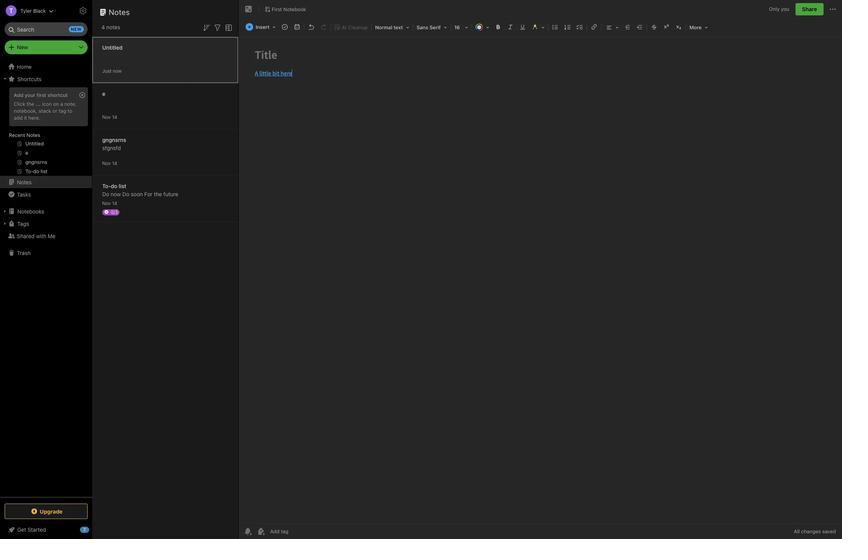 Task type: describe. For each thing, give the bounding box(es) containing it.
1 horizontal spatial the
[[154, 191, 162, 197]]

all changes saved
[[795, 528, 837, 534]]

only you
[[770, 6, 790, 12]]

Sort options field
[[202, 22, 211, 32]]

subscript image
[[674, 22, 685, 32]]

serif
[[430, 24, 441, 30]]

future
[[164, 191, 178, 197]]

Heading level field
[[373, 22, 412, 33]]

4 notes
[[102, 24, 120, 30]]

more
[[690, 24, 702, 30]]

here.
[[28, 115, 40, 121]]

add
[[14, 115, 23, 121]]

indent image
[[623, 22, 634, 32]]

tasks
[[17, 191, 31, 198]]

click the ...
[[14, 101, 41, 107]]

tag
[[59, 108, 66, 114]]

or
[[53, 108, 57, 114]]

upgrade
[[40, 508, 63, 515]]

a
[[60, 101, 63, 107]]

expand note image
[[244, 5, 254, 14]]

insert link image
[[589, 22, 600, 32]]

sans serif
[[417, 24, 441, 30]]

Highlight field
[[529, 22, 548, 33]]

your
[[25, 92, 35, 98]]

1 do from the left
[[102, 191, 109, 197]]

sans
[[417, 24, 429, 30]]

outdent image
[[635, 22, 646, 32]]

add a reminder image
[[244, 527, 253, 536]]

on
[[53, 101, 59, 107]]

strikethrough image
[[649, 22, 660, 32]]

only
[[770, 6, 780, 12]]

trash link
[[0, 247, 92, 259]]

group containing add your first shortcut
[[0, 85, 92, 179]]

checklist image
[[575, 22, 586, 32]]

recent notes
[[9, 132, 40, 138]]

0 vertical spatial notes
[[109, 8, 130, 17]]

settings image
[[78, 6, 88, 15]]

superscript image
[[662, 22, 673, 32]]

expand notebooks image
[[2, 208, 8, 214]]

notes link
[[0, 176, 92, 188]]

to-do list
[[102, 183, 126, 189]]

2 vertical spatial notes
[[17, 179, 32, 185]]

1 nov 14 from the top
[[102, 114, 117, 120]]

underline image
[[518, 22, 529, 32]]

2 do from the left
[[122, 191, 129, 197]]

Search text field
[[10, 22, 82, 36]]

7
[[83, 527, 86, 532]]

with
[[36, 233, 46, 239]]

2 14 from the top
[[112, 160, 117, 166]]

Add tag field
[[270, 528, 327, 535]]

to-
[[102, 183, 111, 189]]

2 nov from the top
[[102, 160, 111, 166]]

shared
[[17, 233, 35, 239]]

tyler
[[20, 8, 32, 14]]

just
[[102, 68, 112, 74]]

shared with me link
[[0, 230, 92, 242]]

share
[[803, 6, 818, 12]]

Font size field
[[452, 22, 471, 33]]

more actions image
[[829, 5, 838, 14]]

2 nov 14 from the top
[[102, 160, 117, 166]]

notebook,
[[14, 108, 37, 114]]

undo image
[[306, 22, 317, 32]]

View options field
[[222, 22, 234, 32]]

upgrade button
[[5, 504, 88, 519]]

bold image
[[493, 22, 504, 32]]

changes
[[802, 528, 822, 534]]

black
[[33, 8, 46, 14]]

Font color field
[[473, 22, 492, 33]]

normal text
[[375, 24, 403, 30]]

add tag image
[[257, 527, 266, 536]]

new button
[[5, 40, 88, 54]]

notebook
[[284, 6, 306, 12]]

notebooks
[[17, 208, 44, 214]]

notes
[[106, 24, 120, 30]]

3 nov from the top
[[102, 200, 111, 206]]

3 14 from the top
[[112, 200, 117, 206]]

to
[[68, 108, 72, 114]]

first
[[272, 6, 282, 12]]

soon
[[131, 191, 143, 197]]

icon on a note, notebook, stack or tag to add it here.
[[14, 101, 76, 121]]

recent
[[9, 132, 25, 138]]

you
[[782, 6, 790, 12]]

share button
[[796, 3, 825, 15]]

expand tags image
[[2, 220, 8, 227]]



Task type: vqa. For each thing, say whether or not it's contained in the screenshot.
search box inside Main element
no



Task type: locate. For each thing, give the bounding box(es) containing it.
notes
[[109, 8, 130, 17], [26, 132, 40, 138], [17, 179, 32, 185]]

group
[[0, 85, 92, 179]]

for
[[144, 191, 153, 197]]

me
[[48, 233, 55, 239]]

it
[[24, 115, 27, 121]]

now
[[113, 68, 122, 74], [111, 191, 121, 197]]

14 down sfgnsfd
[[112, 160, 117, 166]]

just now
[[102, 68, 122, 74]]

now for just
[[113, 68, 122, 74]]

do
[[111, 183, 117, 189]]

shortcuts
[[17, 76, 41, 82]]

nov up 0/3 at left
[[102, 200, 111, 206]]

add filters image
[[213, 23, 222, 32]]

1 vertical spatial nov
[[102, 160, 111, 166]]

14
[[112, 114, 117, 120], [112, 160, 117, 166], [112, 200, 117, 206]]

first notebook
[[272, 6, 306, 12]]

Account field
[[0, 3, 54, 18]]

italic image
[[506, 22, 516, 32]]

1 vertical spatial 14
[[112, 160, 117, 166]]

new search field
[[10, 22, 84, 36]]

saved
[[823, 528, 837, 534]]

the left ...
[[27, 101, 34, 107]]

home
[[17, 63, 32, 70]]

get
[[17, 526, 26, 533]]

new
[[17, 44, 28, 50]]

1 vertical spatial the
[[154, 191, 162, 197]]

numbered list image
[[563, 22, 574, 32]]

3 nov 14 from the top
[[102, 200, 117, 206]]

task image
[[280, 22, 290, 32]]

normal
[[375, 24, 393, 30]]

1 14 from the top
[[112, 114, 117, 120]]

0 vertical spatial now
[[113, 68, 122, 74]]

tyler black
[[20, 8, 46, 14]]

new
[[71, 27, 82, 32]]

Add filters field
[[213, 22, 222, 32]]

bulleted list image
[[551, 22, 561, 32]]

add your first shortcut
[[14, 92, 68, 98]]

tags
[[17, 220, 29, 227]]

4
[[102, 24, 105, 30]]

1 vertical spatial notes
[[26, 132, 40, 138]]

1 horizontal spatial do
[[122, 191, 129, 197]]

click to collapse image
[[89, 525, 95, 534]]

0 vertical spatial nov 14
[[102, 114, 117, 120]]

tree containing home
[[0, 60, 92, 497]]

calendar event image
[[292, 22, 303, 32]]

text
[[394, 24, 403, 30]]

0/3
[[111, 209, 118, 215]]

nov down e
[[102, 114, 111, 120]]

nov 14
[[102, 114, 117, 120], [102, 160, 117, 166], [102, 200, 117, 206]]

insert
[[256, 24, 270, 30]]

Help and Learning task checklist field
[[0, 524, 92, 536]]

0 horizontal spatial do
[[102, 191, 109, 197]]

first
[[37, 92, 46, 98]]

do down to-
[[102, 191, 109, 197]]

tasks button
[[0, 188, 92, 200]]

shared with me
[[17, 233, 55, 239]]

0 horizontal spatial the
[[27, 101, 34, 107]]

More actions field
[[829, 3, 838, 15]]

stack
[[39, 108, 51, 114]]

nov
[[102, 114, 111, 120], [102, 160, 111, 166], [102, 200, 111, 206]]

do now do soon for the future
[[102, 191, 178, 197]]

Font family field
[[414, 22, 450, 33]]

nov down sfgnsfd
[[102, 160, 111, 166]]

started
[[28, 526, 46, 533]]

first notebook button
[[262, 4, 309, 15]]

notes up notes
[[109, 8, 130, 17]]

notebooks link
[[0, 205, 92, 217]]

nov 14 down sfgnsfd
[[102, 160, 117, 166]]

the inside group
[[27, 101, 34, 107]]

tags button
[[0, 217, 92, 230]]

nov 14 up 0/3 at left
[[102, 200, 117, 206]]

Note Editor text field
[[239, 37, 843, 523]]

icon
[[42, 101, 52, 107]]

click
[[14, 101, 25, 107]]

list
[[119, 183, 126, 189]]

2 vertical spatial nov
[[102, 200, 111, 206]]

14 up 0/3 at left
[[112, 200, 117, 206]]

More field
[[688, 22, 711, 33]]

1 vertical spatial nov 14
[[102, 160, 117, 166]]

add
[[14, 92, 23, 98]]

note,
[[65, 101, 76, 107]]

0 vertical spatial 14
[[112, 114, 117, 120]]

shortcut
[[48, 92, 68, 98]]

e
[[102, 90, 105, 97]]

now for do
[[111, 191, 121, 197]]

2 vertical spatial nov 14
[[102, 200, 117, 206]]

do
[[102, 191, 109, 197], [122, 191, 129, 197]]

tree
[[0, 60, 92, 497]]

gngnsrns
[[102, 136, 126, 143]]

14 up gngnsrns
[[112, 114, 117, 120]]

...
[[36, 101, 41, 107]]

note window element
[[239, 0, 843, 539]]

16
[[455, 24, 460, 30]]

all
[[795, 528, 801, 534]]

trash
[[17, 250, 31, 256]]

2 vertical spatial 14
[[112, 200, 117, 206]]

notes right recent
[[26, 132, 40, 138]]

shortcuts button
[[0, 73, 92, 85]]

Insert field
[[244, 22, 279, 32]]

0 vertical spatial the
[[27, 101, 34, 107]]

nov 14 up gngnsrns
[[102, 114, 117, 120]]

notes inside group
[[26, 132, 40, 138]]

get started
[[17, 526, 46, 533]]

do down list
[[122, 191, 129, 197]]

Alignment field
[[603, 22, 622, 33]]

1 nov from the top
[[102, 114, 111, 120]]

home link
[[0, 60, 92, 73]]

the right for
[[154, 191, 162, 197]]

now down to-do list
[[111, 191, 121, 197]]

the
[[27, 101, 34, 107], [154, 191, 162, 197]]

1 vertical spatial now
[[111, 191, 121, 197]]

sfgnsfd
[[102, 144, 121, 151]]

untitled
[[102, 44, 123, 51]]

0 vertical spatial nov
[[102, 114, 111, 120]]

now right just
[[113, 68, 122, 74]]

notes up tasks
[[17, 179, 32, 185]]



